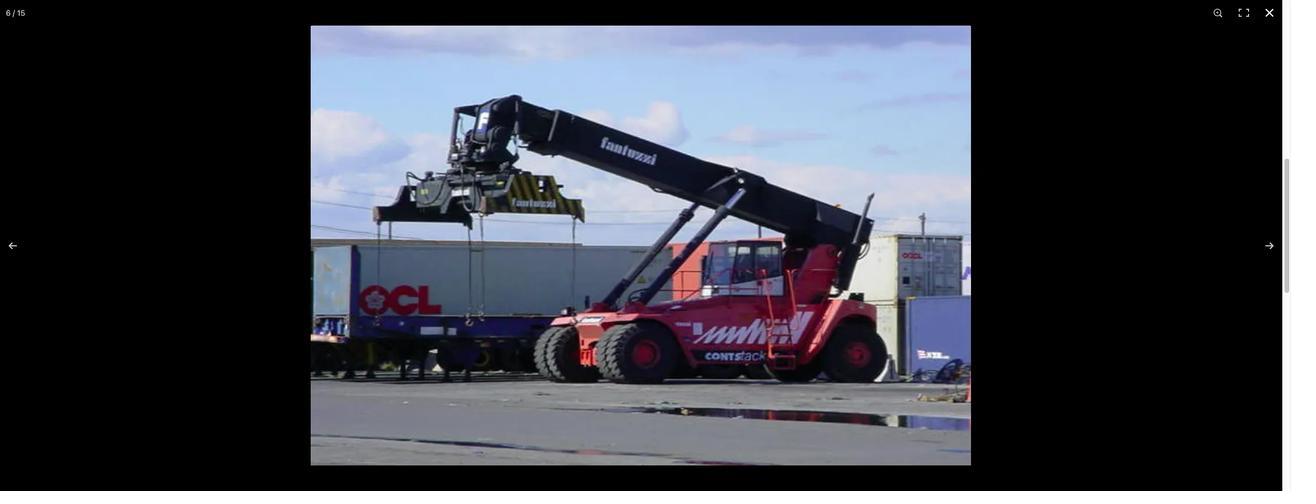 Task type: locate. For each thing, give the bounding box(es) containing it.
vessel schedule
[[949, 15, 1014, 26]]

port
[[557, 97, 575, 108]]

6
[[6, 8, 11, 17]]

home
[[790, 15, 814, 26]]

quick links
[[12, 15, 58, 26]]

rail link
[[921, 9, 944, 32]]

photos.
[[693, 97, 725, 108]]

video image
[[214, 0, 414, 26], [432, 0, 632, 26]]

quick links link
[[12, 14, 64, 27]]

2 video image from the left
[[432, 0, 632, 26]]

1 horizontal spatial video image
[[432, 0, 632, 26]]

/
[[13, 8, 15, 17]]

newark
[[577, 97, 609, 108]]

terminal
[[655, 97, 691, 108]]

0 horizontal spatial video image
[[214, 0, 414, 26]]

vessel schedule link
[[944, 9, 1018, 32]]

gallery
[[634, 64, 718, 86]]

home link
[[785, 9, 818, 32]]

photo
[[564, 64, 629, 86]]

schedule
[[977, 15, 1014, 26]]

vessel
[[949, 15, 975, 26]]

1 video image from the left
[[214, 0, 414, 26]]



Task type: describe. For each thing, give the bounding box(es) containing it.
port newark container terminal photos.
[[557, 97, 725, 108]]

container
[[612, 97, 653, 108]]

safety
[[892, 15, 917, 26]]

photo gallery
[[564, 64, 718, 86]]

safety link
[[887, 9, 921, 32]]

quick
[[12, 15, 35, 26]]

6 / 15
[[6, 8, 25, 17]]

15
[[17, 8, 25, 17]]

links
[[37, 15, 58, 26]]

rail
[[926, 15, 940, 26]]



Task type: vqa. For each thing, say whether or not it's contained in the screenshot.
the photos.
yes



